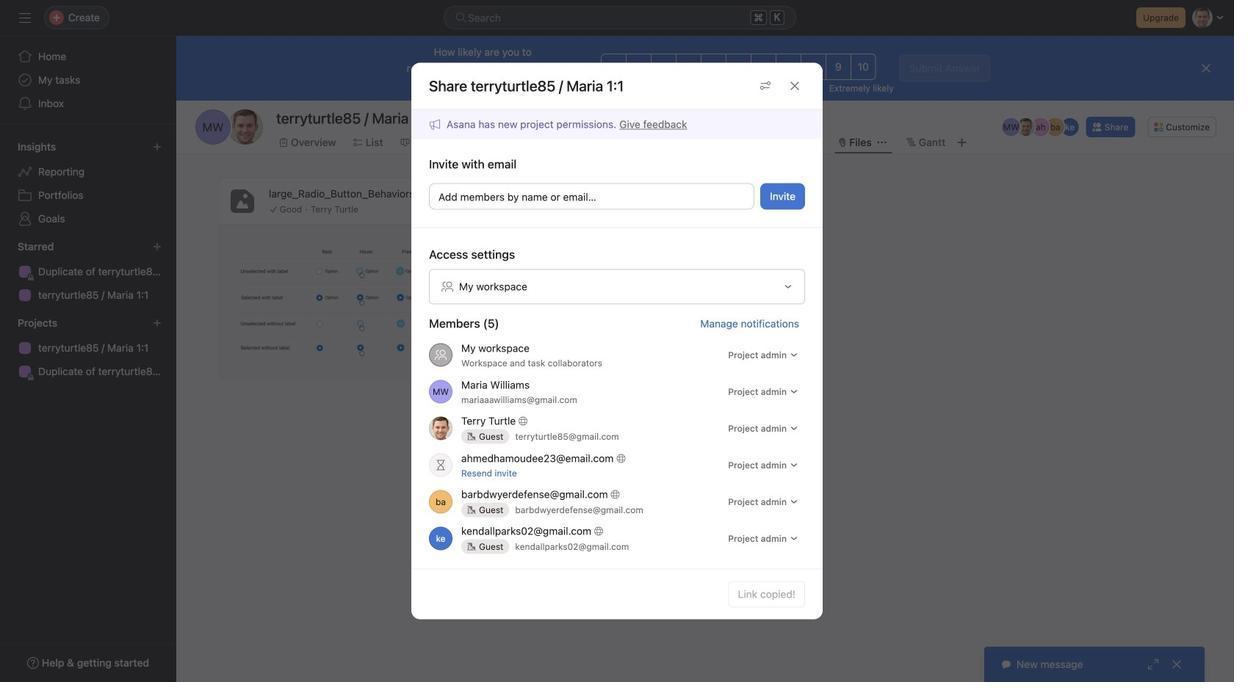 Task type: describe. For each thing, give the bounding box(es) containing it.
hide sidebar image
[[19, 12, 31, 24]]

global element
[[0, 36, 176, 124]]

close image
[[1171, 659, 1183, 671]]

expand new message image
[[1148, 659, 1160, 671]]

starred element
[[0, 234, 176, 310]]

projects element
[[0, 310, 176, 387]]



Task type: vqa. For each thing, say whether or not it's contained in the screenshot.
banner
yes



Task type: locate. For each thing, give the bounding box(es) containing it.
banner
[[429, 116, 687, 133]]

remove from starred image
[[457, 112, 469, 124]]

None radio
[[776, 54, 802, 80], [851, 54, 876, 80], [776, 54, 802, 80], [851, 54, 876, 80]]

insights element
[[0, 134, 176, 234]]

dismiss image
[[1201, 62, 1212, 74]]

close this dialog image
[[789, 80, 801, 92]]

None radio
[[601, 54, 627, 80], [626, 54, 652, 80], [651, 54, 677, 80], [676, 54, 702, 80], [701, 54, 727, 80], [726, 54, 752, 80], [751, 54, 777, 80], [801, 54, 827, 80], [826, 54, 852, 80], [601, 54, 627, 80], [626, 54, 652, 80], [651, 54, 677, 80], [676, 54, 702, 80], [701, 54, 727, 80], [726, 54, 752, 80], [751, 54, 777, 80], [801, 54, 827, 80], [826, 54, 852, 80]]

option group
[[601, 54, 876, 80]]

dialog
[[412, 63, 823, 620]]

project permissions image
[[760, 80, 772, 92]]



